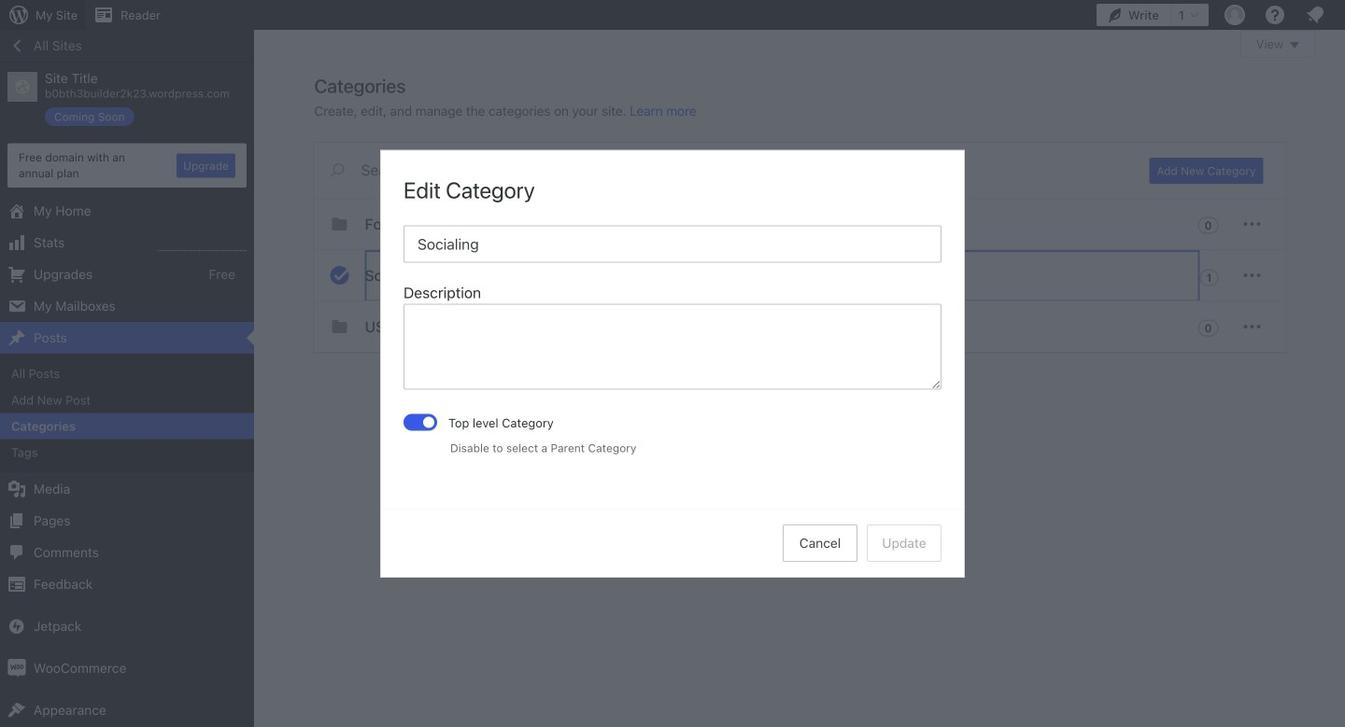 Task type: describe. For each thing, give the bounding box(es) containing it.
highest hourly views 0 image
[[158, 239, 247, 251]]

socialing image
[[328, 264, 351, 287]]

2 list item from the top
[[1337, 192, 1346, 280]]

toggle menu image for 'socialing' 'icon'
[[1241, 264, 1264, 287]]

4 list item from the top
[[1337, 368, 1346, 437]]

toggle menu image
[[1241, 316, 1264, 338]]

usc image
[[328, 316, 351, 338]]

update your profile, personal settings, and more image
[[1224, 4, 1247, 26]]



Task type: vqa. For each thing, say whether or not it's contained in the screenshot.
To within the Use The Search Tool On This Page To Find A Domain You Love, Then Select Any Paid Annual Plan.
no



Task type: locate. For each thing, give the bounding box(es) containing it.
None text field
[[404, 304, 942, 390]]

1 list item from the top
[[1337, 95, 1346, 164]]

2 toggle menu image from the top
[[1241, 264, 1264, 287]]

1 toggle menu image from the top
[[1241, 213, 1264, 235]]

img image
[[7, 660, 26, 678]]

folder image
[[328, 213, 351, 235]]

New Category Name text field
[[404, 225, 942, 263]]

1 vertical spatial toggle menu image
[[1241, 264, 1264, 287]]

closed image
[[1290, 42, 1300, 49]]

list item
[[1337, 95, 1346, 164], [1337, 192, 1346, 280], [1337, 280, 1346, 368], [1337, 368, 1346, 437]]

group
[[404, 282, 942, 396]]

None search field
[[314, 143, 1127, 197]]

manage your notifications image
[[1305, 4, 1327, 26]]

3 list item from the top
[[1337, 280, 1346, 368]]

main content
[[314, 30, 1316, 353]]

help image
[[1264, 4, 1287, 26]]

0 vertical spatial toggle menu image
[[1241, 213, 1264, 235]]

toggle menu image
[[1241, 213, 1264, 235], [1241, 264, 1264, 287]]

dialog
[[381, 151, 964, 577]]

toggle menu image for "folder" icon
[[1241, 213, 1264, 235]]

row
[[314, 199, 1286, 353]]



